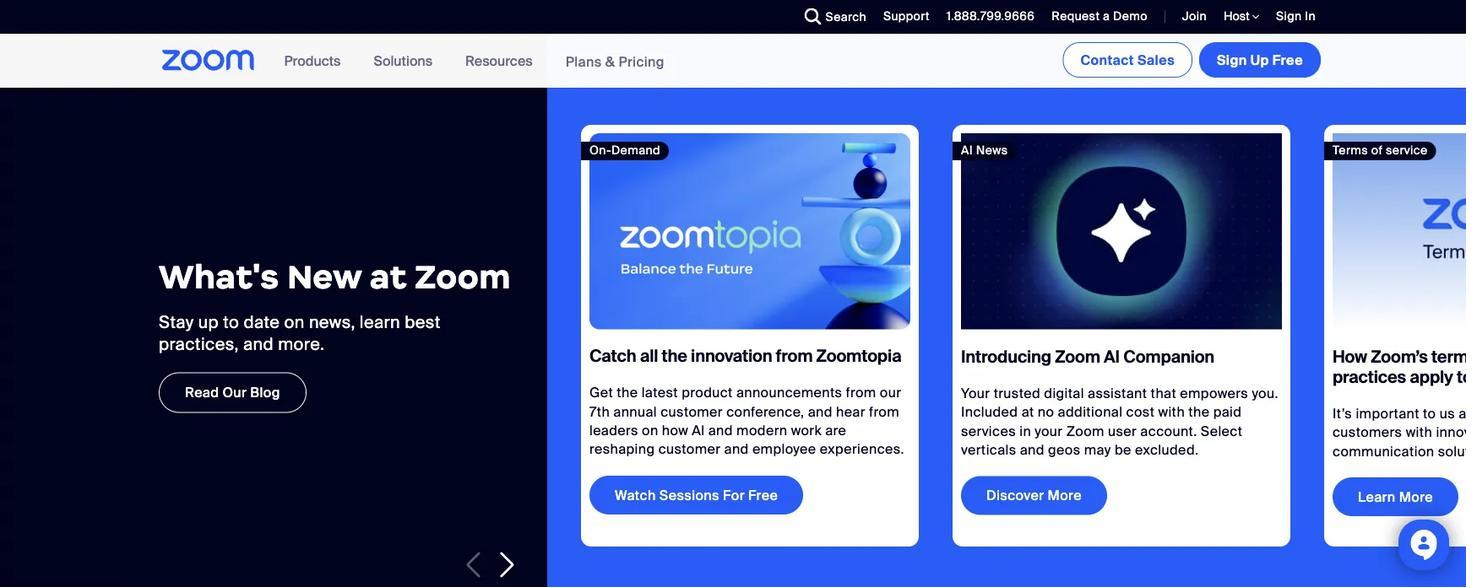 Task type: vqa. For each thing, say whether or not it's contained in the screenshot.
Press
no



Task type: describe. For each thing, give the bounding box(es) containing it.
2 / 5 element
[[953, 125, 1291, 547]]

discover more link
[[961, 477, 1107, 516]]

on inside stay up to date on news, learn best practices, and more.
[[284, 312, 305, 334]]

solutions button
[[374, 34, 440, 88]]

geos
[[1048, 441, 1081, 459]]

terms
[[1333, 142, 1368, 158]]

join link up meetings navigation
[[1182, 8, 1207, 24]]

plans
[[566, 53, 602, 70]]

1 vertical spatial customer
[[659, 441, 721, 459]]

watch
[[615, 487, 656, 505]]

banner containing contact sales
[[142, 34, 1324, 89]]

services
[[961, 423, 1016, 440]]

on-demand
[[590, 142, 660, 158]]

0 horizontal spatial a
[[1103, 8, 1110, 24]]

and down modern
[[724, 441, 749, 459]]

it's
[[1333, 405, 1352, 423]]

the inside your trusted digital assistant that empowers you. included at no additional cost with the paid services in your zoom user account. select verticals and geos may be excluded.
[[1189, 404, 1210, 421]]

and up work
[[808, 403, 833, 421]]

to for important
[[1423, 405, 1436, 423]]

join link left host
[[1170, 0, 1211, 34]]

zoom logo image
[[162, 50, 255, 71]]

for
[[723, 487, 745, 505]]

ai news
[[961, 142, 1008, 158]]

1 / 5 element
[[581, 125, 919, 547]]

plans & pricing
[[566, 53, 665, 70]]

sign for sign in
[[1276, 8, 1302, 24]]

that
[[1151, 385, 1177, 402]]

important
[[1356, 405, 1420, 423]]

how
[[662, 422, 689, 440]]

more
[[1399, 489, 1433, 506]]

blog
[[250, 384, 280, 402]]

zoom inside your trusted digital assistant that empowers you. included at no additional cost with the paid services in your zoom user account. select verticals and geos may be excluded.
[[1066, 423, 1105, 440]]

news,
[[309, 312, 355, 334]]

select
[[1201, 423, 1243, 440]]

employee
[[752, 441, 816, 459]]

announcements
[[736, 384, 842, 402]]

sales
[[1138, 51, 1175, 69]]

in
[[1020, 423, 1031, 440]]

search button
[[792, 0, 871, 34]]

pricing
[[619, 53, 665, 70]]

meetings navigation
[[1060, 34, 1324, 81]]

products button
[[284, 34, 348, 88]]

1.888.799.9666
[[947, 8, 1035, 24]]

how zoom's terms of service and practices apply to ai features image
[[1333, 133, 1466, 330]]

contact sales
[[1081, 51, 1175, 69]]

what's
[[159, 256, 279, 298]]

2 vertical spatial from
[[869, 403, 900, 421]]

zoomtopia
[[816, 346, 902, 367]]

sign for sign up free
[[1217, 51, 1247, 69]]

term
[[1432, 346, 1466, 368]]

0 vertical spatial from
[[776, 346, 813, 367]]

learn
[[360, 312, 400, 334]]

catch all the innovation from zoomtopia image
[[590, 133, 911, 330]]

your
[[961, 385, 990, 402]]

demand
[[611, 142, 660, 158]]

and inside your trusted digital assistant that empowers you. included at no additional cost with the paid services in your zoom user account. select verticals and geos may be excluded.
[[1020, 441, 1045, 459]]

user
[[1108, 423, 1137, 440]]

empowers
[[1180, 385, 1249, 402]]

stay up to date on news, learn best practices, and more.
[[159, 312, 441, 356]]

you.
[[1252, 385, 1279, 402]]

a inside it's important to us a
[[1459, 405, 1466, 423]]

companion
[[1124, 346, 1215, 368]]

and right al at left bottom
[[708, 422, 733, 440]]

more
[[1048, 487, 1082, 505]]

read our blog link
[[159, 373, 306, 413]]

in
[[1305, 8, 1316, 24]]

trusted
[[994, 385, 1041, 402]]

free
[[1273, 51, 1303, 69]]

watch sessions for free
[[615, 487, 778, 505]]

assistant
[[1088, 385, 1147, 402]]

on-
[[590, 142, 611, 158]]

our
[[880, 384, 902, 402]]

may
[[1084, 441, 1111, 459]]

be
[[1115, 441, 1132, 459]]

up
[[1251, 51, 1269, 69]]

request
[[1052, 8, 1100, 24]]

all
[[640, 346, 658, 367]]

0 vertical spatial ai
[[961, 142, 973, 158]]

the inside get the latest product announcements from our 7th annual customer conference, and hear from leaders on how al and modern work are reshaping customer and employee experiences.
[[617, 384, 638, 402]]

0 vertical spatial the
[[662, 346, 687, 367]]

1 horizontal spatial ai
[[1104, 346, 1120, 368]]

al
[[692, 422, 705, 440]]

host button
[[1224, 8, 1259, 24]]

experiences.
[[820, 441, 904, 459]]

annual
[[613, 403, 657, 421]]

learn more link
[[1333, 478, 1459, 517]]

paid
[[1213, 404, 1242, 421]]

learn more
[[1358, 489, 1433, 506]]

are
[[825, 422, 846, 440]]

host
[[1224, 8, 1253, 24]]



Task type: locate. For each thing, give the bounding box(es) containing it.
a right us
[[1459, 405, 1466, 423]]

reshaping
[[590, 441, 655, 459]]

no
[[1038, 404, 1054, 421]]

1 vertical spatial on
[[642, 422, 658, 440]]

our
[[223, 384, 247, 402]]

innovation
[[691, 346, 772, 367]]

from up hear
[[846, 384, 876, 402]]

conference,
[[727, 403, 804, 421]]

sign up free button
[[1199, 42, 1321, 78]]

practices,
[[159, 334, 239, 356]]

products
[[284, 52, 341, 70]]

customer up al at left bottom
[[661, 403, 723, 421]]

sign inside button
[[1217, 51, 1247, 69]]

0 horizontal spatial the
[[617, 384, 638, 402]]

0 vertical spatial customer
[[661, 403, 723, 421]]

ai
[[961, 142, 973, 158], [1104, 346, 1120, 368]]

and down in on the bottom right
[[1020, 441, 1045, 459]]

to for up
[[223, 312, 239, 334]]

7th
[[590, 403, 610, 421]]

best
[[405, 312, 441, 334]]

zoom
[[415, 256, 511, 298], [1055, 346, 1100, 368], [1066, 423, 1105, 440]]

and down date
[[243, 334, 274, 356]]

1 vertical spatial from
[[846, 384, 876, 402]]

on down annual
[[642, 422, 658, 440]]

product
[[682, 384, 733, 402]]

to right the up
[[223, 312, 239, 334]]

contact
[[1081, 51, 1134, 69]]

latest
[[642, 384, 678, 402]]

2 vertical spatial the
[[1189, 404, 1210, 421]]

discover more
[[987, 487, 1082, 505]]

2 horizontal spatial the
[[1189, 404, 1210, 421]]

banner
[[142, 34, 1324, 89]]

0 horizontal spatial at
[[370, 256, 407, 298]]

digital
[[1044, 385, 1084, 402]]

account.
[[1141, 423, 1197, 440]]

1.888.799.9666 button
[[934, 0, 1039, 34], [947, 8, 1035, 24]]

solutions
[[374, 52, 433, 70]]

a left demo
[[1103, 8, 1110, 24]]

on up more.
[[284, 312, 305, 334]]

product information navigation
[[272, 34, 677, 89]]

free
[[748, 487, 778, 505]]

join
[[1182, 8, 1207, 24]]

customer down al at left bottom
[[659, 441, 721, 459]]

on inside get the latest product announcements from our 7th annual customer conference, and hear from leaders on how al and modern work are reshaping customer and employee experiences.
[[642, 422, 658, 440]]

discover
[[987, 487, 1044, 505]]

resources
[[465, 52, 533, 70]]

contact sales link
[[1063, 42, 1193, 78]]

included
[[961, 404, 1018, 421]]

up
[[198, 312, 219, 334]]

the
[[662, 346, 687, 367], [617, 384, 638, 402], [1189, 404, 1210, 421]]

from up announcements
[[776, 346, 813, 367]]

0 horizontal spatial ai
[[961, 142, 973, 158]]

to
[[223, 312, 239, 334], [1423, 405, 1436, 423]]

what's new at zoom
[[159, 256, 511, 298]]

zoom's
[[1371, 346, 1428, 368]]

0 vertical spatial on
[[284, 312, 305, 334]]

excluded.
[[1135, 441, 1199, 459]]

0 horizontal spatial to
[[223, 312, 239, 334]]

zoom up "digital"
[[1055, 346, 1100, 368]]

1 horizontal spatial at
[[1022, 404, 1034, 421]]

1 vertical spatial ai
[[1104, 346, 1120, 368]]

service
[[1386, 142, 1428, 158]]

0 horizontal spatial sign
[[1217, 51, 1247, 69]]

1 horizontal spatial a
[[1459, 405, 1466, 423]]

demo
[[1113, 8, 1148, 24]]

get
[[590, 384, 613, 402]]

1 vertical spatial the
[[617, 384, 638, 402]]

2 vertical spatial zoom
[[1066, 423, 1105, 440]]

sign left in
[[1276, 8, 1302, 24]]

sessions
[[659, 487, 720, 505]]

of
[[1372, 142, 1383, 158]]

search
[[826, 9, 867, 24]]

read
[[185, 384, 219, 402]]

on
[[284, 312, 305, 334], [642, 422, 658, 440]]

terms of service
[[1333, 142, 1428, 158]]

read our blog
[[185, 384, 280, 402]]

how zoom's term
[[1333, 346, 1466, 388]]

0 horizontal spatial on
[[284, 312, 305, 334]]

from down our
[[869, 403, 900, 421]]

sign left "up" at the top
[[1217, 51, 1247, 69]]

a
[[1103, 8, 1110, 24], [1459, 405, 1466, 423]]

sign up free
[[1217, 51, 1303, 69]]

1 horizontal spatial on
[[642, 422, 658, 440]]

1 vertical spatial sign
[[1217, 51, 1247, 69]]

1 horizontal spatial the
[[662, 346, 687, 367]]

us
[[1440, 405, 1455, 423]]

the down empowers
[[1189, 404, 1210, 421]]

date
[[244, 312, 280, 334]]

0 vertical spatial a
[[1103, 8, 1110, 24]]

ai up assistant at the bottom right of the page
[[1104, 346, 1120, 368]]

and inside stay up to date on news, learn best practices, and more.
[[243, 334, 274, 356]]

at up learn
[[370, 256, 407, 298]]

get the latest product announcements from our 7th annual customer conference, and hear from leaders on how al and modern work are reshaping customer and employee experiences.
[[590, 384, 904, 459]]

work
[[791, 422, 822, 440]]

it's important to us a
[[1333, 405, 1466, 461]]

modern
[[737, 422, 788, 440]]

zoom up best at bottom
[[415, 256, 511, 298]]

at left no
[[1022, 404, 1034, 421]]

ai left news
[[961, 142, 973, 158]]

introducing zoom ai companion
[[961, 346, 1215, 368]]

leaders
[[590, 422, 638, 440]]

learn
[[1358, 489, 1396, 506]]

new
[[287, 256, 362, 298]]

zoom down additional
[[1066, 423, 1105, 440]]

from
[[776, 346, 813, 367], [846, 384, 876, 402], [869, 403, 900, 421]]

at
[[370, 256, 407, 298], [1022, 404, 1034, 421]]

to left us
[[1423, 405, 1436, 423]]

0 vertical spatial zoom
[[415, 256, 511, 298]]

0 vertical spatial at
[[370, 256, 407, 298]]

your
[[1035, 423, 1063, 440]]

additional
[[1058, 404, 1123, 421]]

introducing zoom ai companion image
[[961, 133, 1282, 330]]

more.
[[278, 334, 325, 356]]

the right the all
[[662, 346, 687, 367]]

support link
[[871, 0, 934, 34], [883, 8, 930, 24]]

catch
[[590, 346, 636, 367]]

your trusted digital assistant that empowers you. included at no additional cost with the paid services in your zoom user account. select verticals and geos may be excluded.
[[961, 385, 1279, 459]]

1 vertical spatial a
[[1459, 405, 1466, 423]]

1 horizontal spatial sign
[[1276, 8, 1302, 24]]

news
[[976, 142, 1008, 158]]

1 horizontal spatial to
[[1423, 405, 1436, 423]]

sign in
[[1276, 8, 1316, 24]]

to inside it's important to us a
[[1423, 405, 1436, 423]]

watch sessions for free link
[[590, 476, 803, 515]]

the up annual
[[617, 384, 638, 402]]

0 vertical spatial to
[[223, 312, 239, 334]]

1 vertical spatial at
[[1022, 404, 1034, 421]]

how
[[1333, 346, 1367, 368]]

and
[[243, 334, 274, 356], [808, 403, 833, 421], [708, 422, 733, 440], [724, 441, 749, 459], [1020, 441, 1045, 459]]

1 vertical spatial to
[[1423, 405, 1436, 423]]

to inside stay up to date on news, learn best practices, and more.
[[223, 312, 239, 334]]

1 vertical spatial zoom
[[1055, 346, 1100, 368]]

sign
[[1276, 8, 1302, 24], [1217, 51, 1247, 69]]

support
[[883, 8, 930, 24]]

at inside your trusted digital assistant that empowers you. included at no additional cost with the paid services in your zoom user account. select verticals and geos may be excluded.
[[1022, 404, 1034, 421]]

3 / 5 element
[[1324, 125, 1466, 547]]

0 vertical spatial sign
[[1276, 8, 1302, 24]]



